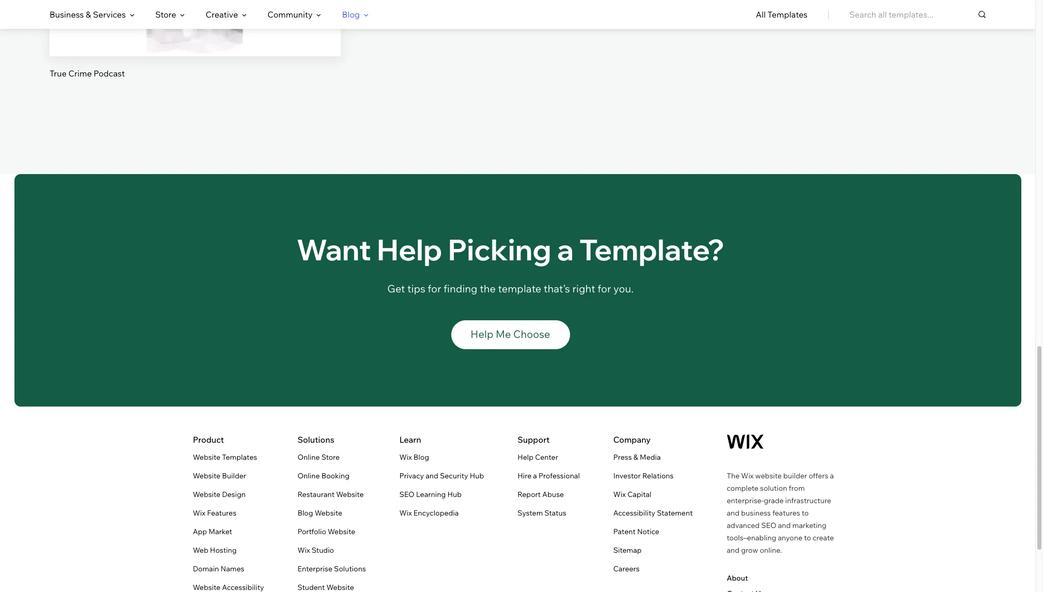 Task type: vqa. For each thing, say whether or not it's contained in the screenshot.
'Help' in the the 'Help Me Choose' link
yes



Task type: describe. For each thing, give the bounding box(es) containing it.
privacy and security hub link
[[400, 470, 484, 482]]

accessibility statement
[[614, 508, 693, 518]]

help me choose
[[471, 327, 551, 340]]

professional
[[539, 471, 580, 480]]

offers
[[809, 471, 829, 480]]

right
[[573, 282, 596, 295]]

learning
[[416, 490, 446, 499]]

website builder
[[193, 471, 246, 480]]

features
[[773, 508, 801, 518]]

1 vertical spatial to
[[805, 533, 812, 542]]

studio
[[312, 546, 334, 555]]

all
[[756, 9, 766, 20]]

templates for all templates
[[768, 9, 808, 20]]

website accessibility link
[[193, 581, 264, 592]]

wix capital link
[[614, 488, 652, 501]]

statement
[[657, 508, 693, 518]]

privacy
[[400, 471, 424, 480]]

template
[[498, 282, 542, 295]]

hub inside seo learning hub link
[[448, 490, 462, 499]]

the
[[727, 471, 740, 480]]

wix features
[[193, 508, 237, 518]]

student website link
[[298, 581, 354, 592]]

portfolio website
[[298, 527, 356, 536]]

wix blog
[[400, 453, 429, 462]]

0 vertical spatial seo
[[400, 490, 415, 499]]

app market link
[[193, 525, 232, 538]]

blog website
[[298, 508, 343, 518]]

abuse
[[543, 490, 564, 499]]

online store link
[[298, 451, 340, 463]]

1 horizontal spatial accessibility
[[614, 508, 656, 518]]

1 vertical spatial accessibility
[[222, 583, 264, 592]]

help center link
[[518, 451, 559, 463]]

online for online booking
[[298, 471, 320, 480]]

company
[[614, 434, 651, 445]]

website templates link
[[193, 451, 257, 463]]

wix studio
[[298, 546, 334, 555]]

domain names
[[193, 564, 244, 573]]

support
[[518, 434, 550, 445]]

website accessibility
[[193, 583, 264, 592]]

a inside hire a professional link
[[533, 471, 537, 480]]

notice
[[638, 527, 660, 536]]

create
[[813, 533, 835, 542]]

wix for wix encyclopedia
[[400, 508, 412, 518]]

from
[[789, 484, 805, 493]]

Search search field
[[850, 0, 986, 29]]

hire a professional
[[518, 471, 580, 480]]

wix features link
[[193, 507, 237, 519]]

0 vertical spatial to
[[802, 508, 809, 518]]

categories. use the left and right arrow keys to navigate the menu element
[[0, 0, 1036, 29]]

choose
[[514, 327, 551, 340]]

tips
[[408, 282, 426, 295]]

student website
[[298, 583, 354, 592]]

wix.footer.logo.aria label image
[[727, 434, 764, 449]]

seo inside the wix website builder offers a complete solution from enterprise-grade infrastructure and business features to advanced seo and marketing tools–enabling anyone to create and grow online.
[[762, 521, 777, 530]]

app market
[[193, 527, 232, 536]]

status
[[545, 508, 567, 518]]

market
[[209, 527, 232, 536]]

online for online store
[[298, 453, 320, 462]]

booking
[[322, 471, 350, 480]]

domain
[[193, 564, 219, 573]]

report abuse link
[[518, 488, 564, 501]]

wix for wix studio
[[298, 546, 310, 555]]

0 vertical spatial solutions
[[298, 434, 335, 445]]

and inside privacy and security hub link
[[426, 471, 439, 480]]

app
[[193, 527, 207, 536]]

help for help center
[[518, 453, 534, 462]]

relations
[[643, 471, 674, 480]]

enterprise solutions
[[298, 564, 366, 573]]

website inside "link"
[[193, 453, 221, 462]]

patent notice link
[[614, 525, 660, 538]]

creative
[[206, 9, 238, 20]]

restaurant
[[298, 490, 335, 499]]

podcast website templates - true crime podcast image
[[50, 0, 341, 56]]

wix for wix capital
[[614, 490, 626, 499]]

capital
[[628, 490, 652, 499]]

hire a professional link
[[518, 470, 580, 482]]

careers
[[614, 564, 640, 573]]

me
[[496, 327, 511, 340]]

website builder link
[[193, 470, 246, 482]]

restaurant website link
[[298, 488, 364, 501]]

system status link
[[518, 507, 567, 519]]

tools–enabling
[[727, 533, 777, 542]]

blog inside wix blog link
[[414, 453, 429, 462]]

media
[[640, 453, 661, 462]]

all templates link
[[756, 1, 808, 28]]

portfolio
[[298, 527, 326, 536]]

domain names link
[[193, 563, 244, 575]]

solution
[[761, 484, 788, 493]]

student
[[298, 583, 325, 592]]

templates for website templates
[[222, 453, 257, 462]]

website down domain
[[193, 583, 221, 592]]

blog for blog website
[[298, 508, 313, 518]]

accessibility statement link
[[614, 507, 693, 519]]

report
[[518, 490, 541, 499]]

want
[[297, 231, 371, 268]]

sitemap link
[[614, 544, 642, 556]]

online booking
[[298, 471, 350, 480]]

get
[[388, 282, 405, 295]]

store inside "link"
[[322, 453, 340, 462]]

wix inside the wix website builder offers a complete solution from enterprise-grade infrastructure and business features to advanced seo and marketing tools–enabling anyone to create and grow online.
[[742, 471, 754, 480]]

website design
[[193, 490, 246, 499]]

2 for from the left
[[598, 282, 612, 295]]

infrastructure
[[786, 496, 832, 505]]



Task type: locate. For each thing, give the bounding box(es) containing it.
seo down the privacy
[[400, 490, 415, 499]]

design
[[222, 490, 246, 499]]

online inside "link"
[[298, 453, 320, 462]]

templates inside all templates link
[[768, 9, 808, 20]]

1 vertical spatial help
[[471, 327, 494, 340]]

community
[[268, 9, 313, 20]]

wix up complete
[[742, 471, 754, 480]]

1 horizontal spatial &
[[634, 453, 639, 462]]

patent
[[614, 527, 636, 536]]

0 vertical spatial store
[[155, 9, 176, 20]]

enterprise
[[298, 564, 333, 573]]

to
[[802, 508, 809, 518], [805, 533, 812, 542]]

seo down "business"
[[762, 521, 777, 530]]

a right offers
[[831, 471, 835, 480]]

website up wix features
[[193, 490, 221, 499]]

2 horizontal spatial blog
[[414, 453, 429, 462]]

online
[[298, 453, 320, 462], [298, 471, 320, 480]]

&
[[86, 9, 91, 20], [634, 453, 639, 462]]

website design link
[[193, 488, 246, 501]]

a right hire
[[533, 471, 537, 480]]

web hosting
[[193, 546, 237, 555]]

0 horizontal spatial store
[[155, 9, 176, 20]]

website up studio in the bottom left of the page
[[328, 527, 356, 536]]

1 vertical spatial templates
[[222, 453, 257, 462]]

online up "online booking" link
[[298, 453, 320, 462]]

0 vertical spatial blog
[[342, 9, 360, 20]]

template?
[[580, 231, 725, 268]]

website templates
[[193, 453, 257, 462]]

blog website link
[[298, 507, 343, 519]]

services
[[93, 9, 126, 20]]

1 horizontal spatial help
[[471, 327, 494, 340]]

accessibility down names
[[222, 583, 264, 592]]

1 horizontal spatial blog
[[342, 9, 360, 20]]

privacy and security hub
[[400, 471, 484, 480]]

wix left encyclopedia
[[400, 508, 412, 518]]

accessibility down "wix capital"
[[614, 508, 656, 518]]

builder
[[222, 471, 246, 480]]

investor relations link
[[614, 470, 674, 482]]

seo learning hub
[[400, 490, 462, 499]]

the wix website builder offers a complete solution from enterprise-grade infrastructure and business features to advanced seo and marketing tools–enabling anyone to create and grow online.
[[727, 471, 835, 555]]

hub
[[470, 471, 484, 480], [448, 490, 462, 499]]

business
[[742, 508, 771, 518]]

complete
[[727, 484, 759, 493]]

press & media
[[614, 453, 661, 462]]

wix studio link
[[298, 544, 334, 556]]

wix encyclopedia link
[[400, 507, 459, 519]]

website down the enterprise solutions
[[327, 583, 354, 592]]

a up "that's"
[[557, 231, 574, 268]]

web
[[193, 546, 208, 555]]

enterprise-
[[727, 496, 764, 505]]

1 horizontal spatial a
[[557, 231, 574, 268]]

online up restaurant
[[298, 471, 320, 480]]

store
[[155, 9, 176, 20], [322, 453, 340, 462]]

and left grow
[[727, 546, 740, 555]]

2 online from the top
[[298, 471, 320, 480]]

0 horizontal spatial blog
[[298, 508, 313, 518]]

2 horizontal spatial a
[[831, 471, 835, 480]]

wix capital
[[614, 490, 652, 499]]

website down booking at bottom left
[[336, 490, 364, 499]]

hub inside privacy and security hub link
[[470, 471, 484, 480]]

solutions up student website link on the bottom of page
[[334, 564, 366, 573]]

investor
[[614, 471, 641, 480]]

help up "tips"
[[377, 231, 443, 268]]

1 vertical spatial solutions
[[334, 564, 366, 573]]

anyone
[[778, 533, 803, 542]]

restaurant website
[[298, 490, 364, 499]]

a inside the wix website builder offers a complete solution from enterprise-grade infrastructure and business features to advanced seo and marketing tools–enabling anyone to create and grow online.
[[831, 471, 835, 480]]

features
[[207, 508, 237, 518]]

solutions up online store "link"
[[298, 434, 335, 445]]

online store
[[298, 453, 340, 462]]

& left services
[[86, 9, 91, 20]]

help me choose link
[[451, 320, 570, 349]]

hub right security at the left bottom
[[470, 471, 484, 480]]

0 horizontal spatial &
[[86, 9, 91, 20]]

0 vertical spatial hub
[[470, 471, 484, 480]]

templates up the builder
[[222, 453, 257, 462]]

hosting
[[210, 546, 237, 555]]

templates inside website templates "link"
[[222, 453, 257, 462]]

system status
[[518, 508, 567, 518]]

1 vertical spatial store
[[322, 453, 340, 462]]

1 horizontal spatial hub
[[470, 471, 484, 480]]

None search field
[[850, 0, 986, 29]]

the
[[480, 282, 496, 295]]

hire
[[518, 471, 532, 480]]

wix left capital in the right of the page
[[614, 490, 626, 499]]

help center
[[518, 453, 559, 462]]

1 online from the top
[[298, 453, 320, 462]]

1 vertical spatial blog
[[414, 453, 429, 462]]

to down infrastructure
[[802, 508, 809, 518]]

help left me
[[471, 327, 494, 340]]

wix
[[400, 453, 412, 462], [742, 471, 754, 480], [614, 490, 626, 499], [193, 508, 206, 518], [400, 508, 412, 518], [298, 546, 310, 555]]

wix up app
[[193, 508, 206, 518]]

0 horizontal spatial hub
[[448, 490, 462, 499]]

and down features
[[779, 521, 791, 530]]

templates right all
[[768, 9, 808, 20]]

solutions
[[298, 434, 335, 445], [334, 564, 366, 573]]

0 horizontal spatial accessibility
[[222, 583, 264, 592]]

& right press
[[634, 453, 639, 462]]

blog inside categories by subject 'element'
[[342, 9, 360, 20]]

0 vertical spatial &
[[86, 9, 91, 20]]

to down marketing
[[805, 533, 812, 542]]

website down product
[[193, 453, 221, 462]]

report abuse
[[518, 490, 564, 499]]

wix left studio in the bottom left of the page
[[298, 546, 310, 555]]

website up website design
[[193, 471, 221, 480]]

website inside 'link'
[[193, 490, 221, 499]]

blog inside blog website link
[[298, 508, 313, 518]]

seo
[[400, 490, 415, 499], [762, 521, 777, 530]]

and up learning
[[426, 471, 439, 480]]

0 horizontal spatial a
[[533, 471, 537, 480]]

0 vertical spatial templates
[[768, 9, 808, 20]]

& for media
[[634, 453, 639, 462]]

0 horizontal spatial seo
[[400, 490, 415, 499]]

press & media link
[[614, 451, 661, 463]]

0 vertical spatial accessibility
[[614, 508, 656, 518]]

podcast
[[94, 68, 125, 78]]

wix for wix features
[[193, 508, 206, 518]]

accessibility
[[614, 508, 656, 518], [222, 583, 264, 592]]

wix encyclopedia
[[400, 508, 459, 518]]

advanced
[[727, 521, 760, 530]]

0 vertical spatial online
[[298, 453, 320, 462]]

wix for wix blog
[[400, 453, 412, 462]]

2 vertical spatial blog
[[298, 508, 313, 518]]

online booking link
[[298, 470, 350, 482]]

website up the portfolio website link
[[315, 508, 343, 518]]

crime
[[68, 68, 92, 78]]

0 horizontal spatial help
[[377, 231, 443, 268]]

help for help me choose
[[471, 327, 494, 340]]

true crime podcast group
[[50, 0, 341, 79]]

that's
[[544, 282, 570, 295]]

2 horizontal spatial help
[[518, 453, 534, 462]]

press
[[614, 453, 632, 462]]

get tips for finding the template that's right for you.
[[388, 282, 634, 295]]

web hosting link
[[193, 544, 237, 556]]

business & services
[[50, 9, 126, 20]]

encyclopedia
[[414, 508, 459, 518]]

categories by subject element
[[50, 1, 369, 28]]

1 horizontal spatial seo
[[762, 521, 777, 530]]

1 for from the left
[[428, 282, 442, 295]]

patent notice
[[614, 527, 660, 536]]

hub down security at the left bottom
[[448, 490, 462, 499]]

1 horizontal spatial store
[[322, 453, 340, 462]]

0 horizontal spatial for
[[428, 282, 442, 295]]

1 vertical spatial seo
[[762, 521, 777, 530]]

about link
[[727, 573, 749, 583]]

1 vertical spatial online
[[298, 471, 320, 480]]

you.
[[614, 282, 634, 295]]

& for services
[[86, 9, 91, 20]]

help up hire
[[518, 453, 534, 462]]

1 vertical spatial &
[[634, 453, 639, 462]]

investor relations
[[614, 471, 674, 480]]

product
[[193, 434, 224, 445]]

1 vertical spatial hub
[[448, 490, 462, 499]]

2 vertical spatial help
[[518, 453, 534, 462]]

grow
[[742, 546, 759, 555]]

wix down learn
[[400, 453, 412, 462]]

system
[[518, 508, 543, 518]]

want help picking a template?
[[297, 231, 725, 268]]

& inside categories by subject 'element'
[[86, 9, 91, 20]]

business
[[50, 9, 84, 20]]

1 horizontal spatial for
[[598, 282, 612, 295]]

store inside categories by subject 'element'
[[155, 9, 176, 20]]

careers link
[[614, 563, 640, 575]]

0 vertical spatial help
[[377, 231, 443, 268]]

0 horizontal spatial templates
[[222, 453, 257, 462]]

for left you.
[[598, 282, 612, 295]]

for right "tips"
[[428, 282, 442, 295]]

and up advanced
[[727, 508, 740, 518]]

help
[[377, 231, 443, 268], [471, 327, 494, 340], [518, 453, 534, 462]]

1 horizontal spatial templates
[[768, 9, 808, 20]]

builder
[[784, 471, 808, 480]]

blog for blog
[[342, 9, 360, 20]]



